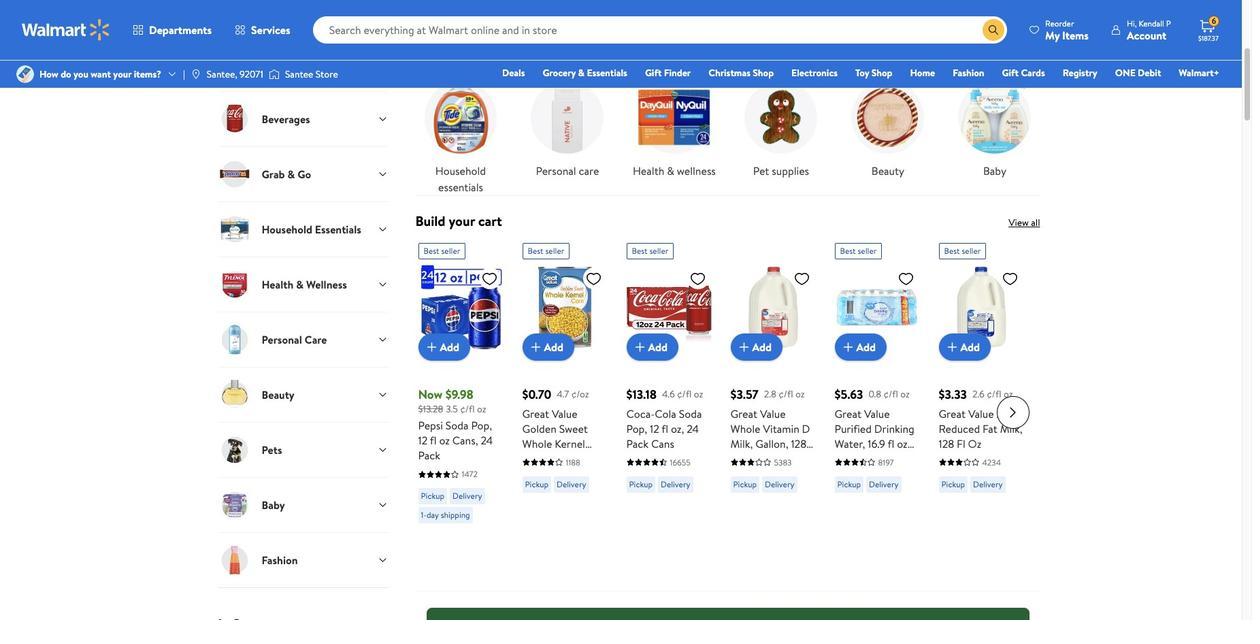 Task type: describe. For each thing, give the bounding box(es) containing it.
128 inside $3.33 2.6 ¢/fl oz great value 2% reduced fat milk, 128 fl oz
[[939, 436, 955, 451]]

|
[[183, 67, 185, 81]]

5383
[[774, 457, 792, 468]]

4.6
[[663, 387, 675, 401]]

you
[[74, 67, 88, 81]]

seller for now
[[442, 245, 461, 257]]

pickup down gallon, at the bottom right of page
[[734, 479, 757, 490]]

registry link
[[1057, 65, 1104, 80]]

build your cart
[[416, 212, 502, 230]]

shop essentials
[[416, 44, 506, 62]]

home
[[911, 66, 936, 80]]

add to cart image for $5.63
[[841, 339, 857, 355]]

$3.33
[[939, 386, 968, 403]]

baby for "baby" dropdown button
[[262, 498, 285, 513]]

& for essentials
[[578, 66, 585, 80]]

12 inside $13.18 4.6 ¢/fl oz coca-cola soda pop, 12 fl oz, 24 pack cans
[[650, 421, 660, 436]]

seller for $13.18
[[650, 245, 669, 257]]

6 $187.37
[[1199, 15, 1219, 43]]

seller for $3.33
[[962, 245, 981, 257]]

deals
[[502, 66, 525, 80]]

do
[[61, 67, 71, 81]]

pack inside $13.18 4.6 ¢/fl oz coca-cola soda pop, 12 fl oz, 24 pack cans
[[627, 436, 649, 451]]

fl inside $3.57 2.8 ¢/fl oz great value whole vitamin d milk, gallon, 128 fl oz
[[731, 451, 738, 466]]

gift cards
[[1003, 66, 1046, 80]]

add button for now
[[418, 334, 471, 361]]

great inside $0.70 4.7 ¢/oz great value golden sweet whole kernel corn, canned corn, 15 oz can
[[523, 406, 550, 421]]

 image for santee store
[[269, 67, 280, 81]]

grocery & essentials link
[[537, 65, 634, 80]]

seller for $0.70
[[546, 245, 565, 257]]

beauty for the beauty dropdown button
[[262, 387, 295, 402]]

pop, inside now $9.98 $13.28 3.5 ¢/fl oz pepsi soda pop, 12 fl oz cans, 24 pack
[[471, 418, 492, 433]]

$9.98
[[446, 386, 474, 403]]

baby for baby link
[[984, 163, 1007, 178]]

delivery for $3.33
[[974, 479, 1003, 490]]

oz right 0.8
[[901, 387, 910, 401]]

staples
[[675, 12, 708, 27]]

kendall
[[1139, 17, 1165, 29]]

how
[[39, 67, 58, 81]]

add to cart image for now
[[424, 339, 440, 355]]

health & wellness button
[[218, 257, 388, 312]]

grab & go button
[[218, 146, 388, 202]]

essentials for shop essentials
[[449, 44, 506, 62]]

15
[[552, 466, 561, 481]]

delivery for $5.63
[[870, 479, 899, 490]]

pet supplies
[[754, 163, 810, 178]]

delivery for now $9.98
[[453, 491, 482, 502]]

bottles,
[[835, 451, 871, 466]]

fl inside $13.18 4.6 ¢/fl oz coca-cola soda pop, 12 fl oz, 24 pack cans
[[662, 421, 669, 436]]

personal care
[[262, 332, 327, 347]]

cans,
[[453, 433, 478, 448]]

baking
[[873, 12, 904, 27]]

fl
[[957, 436, 966, 451]]

toy shop
[[856, 66, 893, 80]]

beauty for beauty 'link'
[[872, 163, 905, 178]]

add to favorites list, great value 2% reduced fat milk, 128 fl oz image
[[1003, 270, 1019, 287]]

oz,
[[671, 421, 685, 436]]

great value whole vitamin d milk, gallon, 128 fl oz image
[[731, 265, 816, 350]]

2 add to cart image from the left
[[736, 339, 753, 355]]

oz inside $0.70 4.7 ¢/oz great value golden sweet whole kernel corn, canned corn, 15 oz can
[[564, 466, 574, 481]]

go
[[298, 167, 311, 182]]

delivery for $13.18
[[661, 479, 691, 490]]

& for go
[[288, 167, 295, 182]]

¢/fl for $5.63
[[884, 387, 899, 401]]

product group containing $3.33
[[939, 238, 1024, 586]]

gift for gift finder
[[645, 66, 662, 80]]

items
[[1063, 28, 1089, 43]]

list containing fresh food
[[408, 0, 1049, 27]]

pickup for $13.18
[[629, 479, 653, 490]]

vitamin
[[763, 421, 800, 436]]

oz
[[969, 436, 982, 451]]

view
[[1009, 216, 1029, 229]]

personal care link
[[523, 72, 613, 179]]

frozen food link
[[736, 0, 827, 27]]

0.8
[[869, 387, 882, 401]]

product group containing now $9.98
[[418, 238, 504, 586]]

add button for $5.63
[[835, 334, 887, 361]]

electronics link
[[786, 65, 844, 80]]

pickup for $3.33
[[942, 479, 966, 490]]

soda inside now $9.98 $13.28 3.5 ¢/fl oz pepsi soda pop, 12 fl oz cans, 24 pack
[[446, 418, 469, 433]]

registry
[[1063, 66, 1098, 80]]

health for health & wellness
[[262, 277, 294, 292]]

value for $3.33
[[969, 406, 995, 421]]

value for $3.57
[[760, 406, 786, 421]]

whole inside $3.57 2.8 ¢/fl oz great value whole vitamin d milk, gallon, 128 fl oz
[[731, 421, 761, 436]]

$5.63
[[835, 386, 864, 403]]

baby button
[[218, 477, 388, 532]]

cans
[[652, 436, 675, 451]]

account
[[1127, 28, 1167, 43]]

canned
[[552, 451, 588, 466]]

next slide for product carousel list image
[[997, 397, 1030, 429]]

delivery down 5383
[[765, 479, 795, 490]]

wellness
[[306, 277, 347, 292]]

best for $5.63
[[841, 245, 856, 257]]

pack inside now $9.98 $13.28 3.5 ¢/fl oz pepsi soda pop, 12 fl oz cans, 24 pack
[[418, 448, 441, 463]]

 image for santee, 92071
[[191, 69, 201, 80]]

value for $5.63
[[865, 406, 890, 421]]

grocery
[[543, 66, 576, 80]]

$5.63 0.8 ¢/fl oz great value purified drinking water, 16.9 fl oz bottles, 40 count
[[835, 386, 919, 466]]

deals link
[[496, 65, 531, 80]]

oz inside $13.18 4.6 ¢/fl oz coca-cola soda pop, 12 fl oz, 24 pack cans
[[694, 387, 704, 401]]

best seller for now
[[424, 245, 461, 257]]

cards
[[1022, 66, 1046, 80]]

best for $13.18
[[632, 245, 648, 257]]

pantry staples link
[[629, 0, 720, 27]]

best seller for $5.63
[[841, 245, 877, 257]]

great for $3.57
[[731, 406, 758, 421]]

best for $3.33
[[945, 245, 960, 257]]

seller for $5.63
[[858, 245, 877, 257]]

walmart image
[[22, 19, 110, 41]]

great value purified drinking water, 16.9 fl oz bottles, 40 count image
[[835, 265, 920, 350]]

& for seafood
[[558, 12, 565, 27]]

$187.37
[[1199, 33, 1219, 43]]

one debit link
[[1110, 65, 1168, 80]]

24 inside $13.18 4.6 ¢/fl oz coca-cola soda pop, 12 fl oz, 24 pack cans
[[687, 421, 699, 436]]

water,
[[835, 436, 866, 451]]

my
[[1046, 28, 1060, 43]]

value inside $0.70 4.7 ¢/oz great value golden sweet whole kernel corn, canned corn, 15 oz can
[[552, 406, 578, 421]]

best for now
[[424, 245, 440, 257]]

oz left cans,
[[439, 433, 450, 448]]

add for $13.18
[[649, 340, 668, 355]]

meat & seafood link
[[523, 0, 613, 27]]

departments button
[[121, 14, 223, 46]]

$3.57
[[731, 386, 759, 403]]

cart
[[478, 212, 502, 230]]

santee, 92071
[[207, 67, 263, 81]]

add to cart image for $13.18
[[632, 339, 649, 355]]

seafood
[[568, 12, 605, 27]]

Search search field
[[313, 16, 1008, 44]]

fashion button
[[218, 532, 388, 588]]

baking link
[[843, 0, 934, 27]]

pop, inside $13.18 4.6 ¢/fl oz coca-cola soda pop, 12 fl oz, 24 pack cans
[[627, 421, 648, 436]]

health for health & wellness
[[633, 163, 665, 178]]

toy
[[856, 66, 870, 80]]

household essentials
[[436, 163, 486, 195]]

view all
[[1009, 216, 1041, 229]]

d
[[802, 421, 811, 436]]

pepsi
[[418, 418, 443, 433]]

add button for $0.70
[[523, 334, 575, 361]]

Walmart Site-Wide search field
[[313, 16, 1008, 44]]

$0.70
[[523, 386, 552, 403]]

24 inside now $9.98 $13.28 3.5 ¢/fl oz pepsi soda pop, 12 fl oz cans, 24 pack
[[481, 433, 493, 448]]

1-
[[421, 510, 427, 521]]

finder
[[664, 66, 691, 80]]

wellness
[[677, 163, 716, 178]]

pet supplies link
[[736, 72, 827, 179]]

cola
[[655, 406, 677, 421]]

1 horizontal spatial fashion
[[953, 66, 985, 80]]

4 add from the left
[[753, 340, 772, 355]]

gift for gift cards
[[1003, 66, 1019, 80]]

one debit
[[1116, 66, 1162, 80]]

fashion inside dropdown button
[[262, 553, 298, 568]]

drinking
[[875, 421, 915, 436]]



Task type: vqa. For each thing, say whether or not it's contained in the screenshot.


Task type: locate. For each thing, give the bounding box(es) containing it.
baby inside dropdown button
[[262, 498, 285, 513]]

¢/fl right 3.5
[[460, 402, 475, 416]]

baby inside list
[[984, 163, 1007, 178]]

whole
[[731, 421, 761, 436], [523, 436, 553, 451]]

gift finder link
[[639, 65, 697, 80]]

1 horizontal spatial pop,
[[627, 421, 648, 436]]

milk, right 'fat'
[[1001, 421, 1023, 436]]

search icon image
[[989, 25, 1000, 35]]

food for fresh food
[[464, 12, 486, 27]]

add
[[440, 340, 460, 355], [544, 340, 564, 355], [649, 340, 668, 355], [753, 340, 772, 355], [857, 340, 876, 355], [961, 340, 981, 355]]

1 horizontal spatial food
[[788, 12, 810, 27]]

1 horizontal spatial 128
[[939, 436, 955, 451]]

12
[[650, 421, 660, 436], [418, 433, 428, 448]]

0 vertical spatial baby
[[984, 163, 1007, 178]]

6 add button from the left
[[939, 334, 991, 361]]

value down the 4.7
[[552, 406, 578, 421]]

¢/fl inside $3.57 2.8 ¢/fl oz great value whole vitamin d milk, gallon, 128 fl oz
[[779, 387, 794, 401]]

2 seller from the left
[[546, 245, 565, 257]]

0 horizontal spatial your
[[113, 67, 132, 81]]

your
[[113, 67, 132, 81], [449, 212, 475, 230]]

personal inside dropdown button
[[262, 332, 302, 347]]

3 add to cart image from the left
[[841, 339, 857, 355]]

personal care button
[[218, 312, 388, 367]]

health inside health & wellness dropdown button
[[262, 277, 294, 292]]

best seller up the great value golden sweet whole kernel corn, canned corn, 15 oz can image on the left of the page
[[528, 245, 565, 257]]

add to cart image
[[424, 339, 440, 355], [528, 339, 544, 355], [841, 339, 857, 355]]

food inside 'link'
[[464, 12, 486, 27]]

great for $3.33
[[939, 406, 966, 421]]

seller
[[442, 245, 461, 257], [546, 245, 565, 257], [650, 245, 669, 257], [858, 245, 877, 257], [962, 245, 981, 257]]

electronics
[[792, 66, 838, 80]]

1 food from the left
[[464, 12, 486, 27]]

3 seller from the left
[[650, 245, 669, 257]]

1 great from the left
[[523, 406, 550, 421]]

add button up $5.63
[[835, 334, 887, 361]]

beauty link
[[843, 72, 934, 179]]

0 horizontal spatial pop,
[[471, 418, 492, 433]]

household for household essentials
[[262, 222, 313, 237]]

3 product group from the left
[[627, 238, 712, 586]]

essentials up build your cart
[[438, 180, 483, 195]]

shop right 'christmas'
[[753, 66, 774, 80]]

gift cards link
[[997, 65, 1052, 80]]

toy shop link
[[850, 65, 899, 80]]

personal left "care"
[[262, 332, 302, 347]]

3 add from the left
[[649, 340, 668, 355]]

2 add button from the left
[[523, 334, 575, 361]]

1 horizontal spatial 12
[[650, 421, 660, 436]]

your left the 'cart'
[[449, 212, 475, 230]]

add for now
[[440, 340, 460, 355]]

2 list from the top
[[408, 61, 1049, 195]]

add up 0.8
[[857, 340, 876, 355]]

all
[[1032, 216, 1041, 229]]

1 horizontal spatial milk,
[[1001, 421, 1023, 436]]

5 product group from the left
[[835, 238, 920, 586]]

add button up $0.70
[[523, 334, 575, 361]]

add button for $13.18
[[627, 334, 679, 361]]

1 list from the top
[[408, 0, 1049, 27]]

add to cart image up the now
[[424, 339, 440, 355]]

3 value from the left
[[865, 406, 890, 421]]

0 horizontal spatial 12
[[418, 433, 428, 448]]

16655
[[670, 457, 691, 468]]

store
[[316, 67, 338, 81]]

essentials inside household essentials
[[438, 180, 483, 195]]

24 right 'oz,'
[[687, 421, 699, 436]]

1 value from the left
[[552, 406, 578, 421]]

add to cart image for $0.70
[[528, 339, 544, 355]]

milk,
[[1001, 421, 1023, 436], [731, 436, 753, 451]]

$13.28
[[418, 402, 443, 416]]

gift left cards
[[1003, 66, 1019, 80]]

great inside $3.33 2.6 ¢/fl oz great value 2% reduced fat milk, 128 fl oz
[[939, 406, 966, 421]]

4 best from the left
[[841, 245, 856, 257]]

92071
[[240, 67, 263, 81]]

6 product group from the left
[[939, 238, 1024, 586]]

0 vertical spatial list
[[408, 0, 1049, 27]]

coca-
[[627, 406, 655, 421]]

candy
[[980, 12, 1010, 27]]

1 horizontal spatial personal
[[536, 163, 577, 178]]

soda down 3.5
[[446, 418, 469, 433]]

1 add button from the left
[[418, 334, 471, 361]]

0 horizontal spatial beauty
[[262, 387, 295, 402]]

0 horizontal spatial 128
[[791, 436, 807, 451]]

departments
[[149, 22, 212, 37]]

beauty button
[[218, 367, 388, 422]]

fl left 'oz,'
[[662, 421, 669, 436]]

$0.70 4.7 ¢/oz great value golden sweet whole kernel corn, canned corn, 15 oz can
[[523, 386, 596, 481]]

3 great from the left
[[835, 406, 862, 421]]

pickup for $5.63
[[838, 479, 861, 490]]

0 horizontal spatial food
[[464, 12, 486, 27]]

add button up $13.18
[[627, 334, 679, 361]]

1 horizontal spatial household
[[436, 163, 486, 178]]

add to cart image up $3.33 on the right bottom of page
[[945, 339, 961, 355]]

0 vertical spatial your
[[113, 67, 132, 81]]

product group
[[418, 238, 504, 586], [523, 238, 608, 586], [627, 238, 712, 586], [731, 238, 816, 586], [835, 238, 920, 586], [939, 238, 1024, 586]]

corn,
[[523, 451, 549, 466], [523, 466, 549, 481]]

0 horizontal spatial add to cart image
[[424, 339, 440, 355]]

 image right the 92071
[[269, 67, 280, 81]]

1 horizontal spatial 24
[[687, 421, 699, 436]]

¢/fl inside $3.33 2.6 ¢/fl oz great value 2% reduced fat milk, 128 fl oz
[[987, 387, 1002, 401]]

1 horizontal spatial add to cart image
[[736, 339, 753, 355]]

¢/fl right the 2.6
[[987, 387, 1002, 401]]

1 horizontal spatial essentials
[[587, 66, 628, 80]]

add for $3.33
[[961, 340, 981, 355]]

day
[[427, 510, 439, 521]]

food for frozen food
[[788, 12, 810, 27]]

2%
[[997, 406, 1010, 421]]

product group containing $0.70
[[523, 238, 608, 586]]

0 horizontal spatial health
[[262, 277, 294, 292]]

1 vertical spatial beauty
[[262, 387, 295, 402]]

2 gift from the left
[[1003, 66, 1019, 80]]

add up the 2.6
[[961, 340, 981, 355]]

value inside $3.57 2.8 ¢/fl oz great value whole vitamin d milk, gallon, 128 fl oz
[[760, 406, 786, 421]]

& for wellness
[[667, 163, 675, 178]]

soda right cola
[[679, 406, 702, 421]]

want
[[91, 67, 111, 81]]

add for $5.63
[[857, 340, 876, 355]]

christmas
[[709, 66, 751, 80]]

walmart+ link
[[1173, 65, 1226, 80]]

6 add from the left
[[961, 340, 981, 355]]

milk, inside $3.57 2.8 ¢/fl oz great value whole vitamin d milk, gallon, 128 fl oz
[[731, 436, 753, 451]]

1 product group from the left
[[418, 238, 504, 586]]

0 horizontal spatial soda
[[446, 418, 469, 433]]

¢/fl right 0.8
[[884, 387, 899, 401]]

value inside $5.63 0.8 ¢/fl oz great value purified drinking water, 16.9 fl oz bottles, 40 count
[[865, 406, 890, 421]]

¢/fl for $13.18
[[678, 387, 692, 401]]

great down $0.70
[[523, 406, 550, 421]]

3 best seller from the left
[[632, 245, 669, 257]]

¢/fl inside $13.18 4.6 ¢/fl oz coca-cola soda pop, 12 fl oz, 24 pack cans
[[678, 387, 692, 401]]

great
[[523, 406, 550, 421], [731, 406, 758, 421], [835, 406, 862, 421], [939, 406, 966, 421]]

5 best from the left
[[945, 245, 960, 257]]

grab & go
[[262, 167, 311, 182]]

how do you want your items?
[[39, 67, 161, 81]]

best seller up great value 2% reduced fat milk, 128 fl oz image
[[945, 245, 981, 257]]

add to favorites list, great value whole vitamin d milk, gallon, 128 fl oz image
[[794, 270, 811, 287]]

now $9.98 $13.28 3.5 ¢/fl oz pepsi soda pop, 12 fl oz cans, 24 pack
[[418, 386, 493, 463]]

0 horizontal spatial milk,
[[731, 436, 753, 451]]

& for wellness
[[296, 277, 304, 292]]

meat & seafood
[[531, 12, 605, 27]]

best seller for $13.18
[[632, 245, 669, 257]]

fl right 16.9
[[888, 436, 895, 451]]

add up $9.98 on the bottom left of the page
[[440, 340, 460, 355]]

¢/fl inside now $9.98 $13.28 3.5 ¢/fl oz pepsi soda pop, 12 fl oz cans, 24 pack
[[460, 402, 475, 416]]

5 seller from the left
[[962, 245, 981, 257]]

pickup left 15
[[525, 479, 549, 490]]

pickup down cans
[[629, 479, 653, 490]]

household essentials button
[[218, 202, 388, 257]]

1 horizontal spatial soda
[[679, 406, 702, 421]]

beauty inside dropdown button
[[262, 387, 295, 402]]

add to cart image up $13.18
[[632, 339, 649, 355]]

0 vertical spatial fashion
[[953, 66, 985, 80]]

0 horizontal spatial pack
[[418, 448, 441, 463]]

essentials down fresh food
[[449, 44, 506, 62]]

best seller for $0.70
[[528, 245, 565, 257]]

debit
[[1139, 66, 1162, 80]]

1 vertical spatial list
[[408, 61, 1049, 195]]

add button for $3.33
[[939, 334, 991, 361]]

fat
[[983, 421, 998, 436]]

frozen
[[753, 12, 785, 27]]

care
[[305, 332, 327, 347]]

¢/fl right 2.8 at the right bottom
[[779, 387, 794, 401]]

beverages button
[[218, 91, 388, 146]]

seller up great value purified drinking water, 16.9 fl oz bottles, 40 count image
[[858, 245, 877, 257]]

add button up the 2.6
[[939, 334, 991, 361]]

coca-cola soda pop, 12 fl oz, 24 pack cans image
[[627, 265, 712, 350]]

add for $0.70
[[544, 340, 564, 355]]

add button up the now
[[418, 334, 471, 361]]

1 horizontal spatial pack
[[627, 436, 649, 451]]

pickup up day
[[421, 491, 445, 502]]

oz right 15
[[564, 466, 574, 481]]

great value golden sweet whole kernel corn, canned corn, 15 oz can image
[[523, 265, 608, 350]]

best for $0.70
[[528, 245, 544, 257]]

0 vertical spatial personal
[[536, 163, 577, 178]]

pop, left cans
[[627, 421, 648, 436]]

oz up 2%
[[1004, 387, 1014, 401]]

soda inside $13.18 4.6 ¢/fl oz coca-cola soda pop, 12 fl oz, 24 pack cans
[[679, 406, 702, 421]]

sweet
[[559, 421, 588, 436]]

add up 4.6
[[649, 340, 668, 355]]

2 horizontal spatial add to cart image
[[841, 339, 857, 355]]

great inside $3.57 2.8 ¢/fl oz great value whole vitamin d milk, gallon, 128 fl oz
[[731, 406, 758, 421]]

best up the great value golden sweet whole kernel corn, canned corn, 15 oz can image on the left of the page
[[528, 245, 544, 257]]

 image
[[16, 65, 34, 83]]

household inside household essentials link
[[436, 163, 486, 178]]

1 horizontal spatial shop
[[753, 66, 774, 80]]

1 horizontal spatial add to cart image
[[528, 339, 544, 355]]

2 product group from the left
[[523, 238, 608, 586]]

add button up 2.8 at the right bottom
[[731, 334, 783, 361]]

whole down "$3.57"
[[731, 421, 761, 436]]

1 horizontal spatial  image
[[269, 67, 280, 81]]

product group containing $3.57
[[731, 238, 816, 586]]

shipping
[[441, 510, 470, 521]]

12 inside now $9.98 $13.28 3.5 ¢/fl oz pepsi soda pop, 12 fl oz cans, 24 pack
[[418, 433, 428, 448]]

beverages
[[262, 112, 310, 127]]

delivery for $0.70
[[557, 479, 587, 490]]

household up build your cart
[[436, 163, 486, 178]]

2.6
[[973, 387, 985, 401]]

oz right 2.8 at the right bottom
[[796, 387, 805, 401]]

pantry staples
[[642, 12, 708, 27]]

¢/fl for $3.57
[[779, 387, 794, 401]]

0 horizontal spatial personal
[[262, 332, 302, 347]]

health & wellness
[[633, 163, 716, 178]]

2 add to cart image from the left
[[528, 339, 544, 355]]

milk, for $3.57
[[731, 436, 753, 451]]

candy link
[[950, 0, 1041, 27]]

gift left finder
[[645, 66, 662, 80]]

1472
[[462, 469, 478, 480]]

oz left gallon, at the bottom right of page
[[740, 451, 751, 466]]

0 horizontal spatial 24
[[481, 433, 493, 448]]

health inside health & wellness link
[[633, 163, 665, 178]]

food right frozen
[[788, 12, 810, 27]]

milk, left gallon, at the bottom right of page
[[731, 436, 753, 451]]

personal for personal care
[[262, 332, 302, 347]]

golden
[[523, 421, 557, 436]]

personal for personal care
[[536, 163, 577, 178]]

5 add from the left
[[857, 340, 876, 355]]

40
[[874, 451, 887, 466]]

shop right the toy at right top
[[872, 66, 893, 80]]

shop down fresh
[[416, 44, 446, 62]]

1 vertical spatial health
[[262, 277, 294, 292]]

¢/fl right 4.6
[[678, 387, 692, 401]]

12 down '$13.28'
[[418, 433, 428, 448]]

great inside $5.63 0.8 ¢/fl oz great value purified drinking water, 16.9 fl oz bottles, 40 count
[[835, 406, 862, 421]]

oz right $9.98 on the bottom left of the page
[[477, 402, 487, 416]]

care
[[579, 163, 599, 178]]

0 horizontal spatial add to cart image
[[632, 339, 649, 355]]

add to cart image
[[632, 339, 649, 355], [736, 339, 753, 355], [945, 339, 961, 355]]

4 best seller from the left
[[841, 245, 877, 257]]

kernel
[[555, 436, 585, 451]]

2 best seller from the left
[[528, 245, 565, 257]]

pickup down bottles,
[[838, 479, 861, 490]]

one
[[1116, 66, 1136, 80]]

pepsi soda pop, 12 fl oz cans, 24 pack image
[[418, 265, 504, 350]]

reorder
[[1046, 17, 1075, 29]]

2 corn, from the top
[[523, 466, 549, 481]]

add to cart image up $5.63
[[841, 339, 857, 355]]

add to favorites list, great value purified drinking water, 16.9 fl oz bottles, 40 count image
[[898, 270, 915, 287]]

1 vertical spatial your
[[449, 212, 475, 230]]

pickup
[[525, 479, 549, 490], [629, 479, 653, 490], [734, 479, 757, 490], [838, 479, 861, 490], [942, 479, 966, 490], [421, 491, 445, 502]]

food right fresh
[[464, 12, 486, 27]]

1 best from the left
[[424, 245, 440, 257]]

value down 0.8
[[865, 406, 890, 421]]

3 add button from the left
[[627, 334, 679, 361]]

fashion down "baby" dropdown button
[[262, 553, 298, 568]]

0 horizontal spatial shop
[[416, 44, 446, 62]]

2 horizontal spatial add to cart image
[[945, 339, 961, 355]]

great down $5.63
[[835, 406, 862, 421]]

4 product group from the left
[[731, 238, 816, 586]]

seller up great value 2% reduced fat milk, 128 fl oz image
[[962, 245, 981, 257]]

1 corn, from the top
[[523, 451, 549, 466]]

pet
[[754, 163, 770, 178]]

whole left kernel
[[523, 436, 553, 451]]

128 up 5383
[[791, 436, 807, 451]]

household essentials link
[[416, 72, 506, 195]]

christmas shop link
[[703, 65, 780, 80]]

0 vertical spatial essentials
[[587, 66, 628, 80]]

walmart+
[[1180, 66, 1220, 80]]

pickup for $0.70
[[525, 479, 549, 490]]

delivery down "1188"
[[557, 479, 587, 490]]

1 add from the left
[[440, 340, 460, 355]]

beauty inside 'link'
[[872, 163, 905, 178]]

grocery & essentials
[[543, 66, 628, 80]]

pack down pepsi
[[418, 448, 441, 463]]

list containing household essentials
[[408, 61, 1049, 195]]

1 add to cart image from the left
[[424, 339, 440, 355]]

fresh food
[[436, 12, 486, 27]]

fl down '$13.28'
[[430, 433, 437, 448]]

oz right 16.9
[[898, 436, 908, 451]]

add up the 4.7
[[544, 340, 564, 355]]

0 vertical spatial health
[[633, 163, 665, 178]]

add to cart image for $3.33
[[945, 339, 961, 355]]

add button
[[418, 334, 471, 361], [523, 334, 575, 361], [627, 334, 679, 361], [731, 334, 783, 361], [835, 334, 887, 361], [939, 334, 991, 361]]

value inside $3.33 2.6 ¢/fl oz great value 2% reduced fat milk, 128 fl oz
[[969, 406, 995, 421]]

best up coca-cola soda pop, 12 fl oz, 24 pack cans image
[[632, 245, 648, 257]]

household down "grab & go"
[[262, 222, 313, 237]]

best seller up great value purified drinking water, 16.9 fl oz bottles, 40 count image
[[841, 245, 877, 257]]

seller down build your cart
[[442, 245, 461, 257]]

4 value from the left
[[969, 406, 995, 421]]

1 best seller from the left
[[424, 245, 461, 257]]

add to favorites list, coca-cola soda pop, 12 fl oz, 24 pack cans image
[[690, 270, 706, 287]]

3.5
[[446, 402, 458, 416]]

0 horizontal spatial  image
[[191, 69, 201, 80]]

hi,
[[1127, 17, 1137, 29]]

¢/fl inside $5.63 0.8 ¢/fl oz great value purified drinking water, 16.9 fl oz bottles, 40 count
[[884, 387, 899, 401]]

essentials for household essentials
[[438, 180, 483, 195]]

0 horizontal spatial essentials
[[315, 222, 361, 237]]

4 seller from the left
[[858, 245, 877, 257]]

seller up coca-cola soda pop, 12 fl oz, 24 pack cans image
[[650, 245, 669, 257]]

personal left care
[[536, 163, 577, 178]]

2 food from the left
[[788, 12, 810, 27]]

value down 2.8 at the right bottom
[[760, 406, 786, 421]]

pickup for now $9.98
[[421, 491, 445, 502]]

0 horizontal spatial whole
[[523, 436, 553, 451]]

milk, for $3.33
[[1001, 421, 1023, 436]]

fl inside now $9.98 $13.28 3.5 ¢/fl oz pepsi soda pop, 12 fl oz cans, 24 pack
[[430, 433, 437, 448]]

1 128 from the left
[[791, 436, 807, 451]]

 image right |
[[191, 69, 201, 80]]

supplies
[[772, 163, 810, 178]]

great down $3.33 on the right bottom of page
[[939, 406, 966, 421]]

0 vertical spatial beauty
[[872, 163, 905, 178]]

essentials up wellness
[[315, 222, 361, 237]]

0 horizontal spatial fashion
[[262, 553, 298, 568]]

milk, inside $3.33 2.6 ¢/fl oz great value 2% reduced fat milk, 128 fl oz
[[1001, 421, 1023, 436]]

24 right cans,
[[481, 433, 493, 448]]

best seller
[[424, 245, 461, 257], [528, 245, 565, 257], [632, 245, 669, 257], [841, 245, 877, 257], [945, 245, 981, 257]]

0 horizontal spatial gift
[[645, 66, 662, 80]]

product group containing $5.63
[[835, 238, 920, 586]]

0 horizontal spatial baby
[[262, 498, 285, 513]]

household inside "household essentials" dropdown button
[[262, 222, 313, 237]]

1 vertical spatial personal
[[262, 332, 302, 347]]

best up great value purified drinking water, 16.9 fl oz bottles, 40 count image
[[841, 245, 856, 257]]

essentials inside dropdown button
[[315, 222, 361, 237]]

your right want on the left top of page
[[113, 67, 132, 81]]

fashion right "home"
[[953, 66, 985, 80]]

delivery down 4234
[[974, 479, 1003, 490]]

oz right 4.6
[[694, 387, 704, 401]]

great for $5.63
[[835, 406, 862, 421]]

3 add to cart image from the left
[[945, 339, 961, 355]]

pop, down $9.98 on the bottom left of the page
[[471, 418, 492, 433]]

2 best from the left
[[528, 245, 544, 257]]

shop for christmas shop
[[753, 66, 774, 80]]

 image
[[269, 67, 280, 81], [191, 69, 201, 80]]

& inside dropdown button
[[296, 277, 304, 292]]

1 vertical spatial fashion
[[262, 553, 298, 568]]

fl left gallon, at the bottom right of page
[[731, 451, 738, 466]]

delivery down 1472
[[453, 491, 482, 502]]

great value 2% reduced fat milk, 128 fl oz image
[[939, 265, 1024, 350]]

$3.33 2.6 ¢/fl oz great value 2% reduced fat milk, 128 fl oz
[[939, 386, 1023, 451]]

1 horizontal spatial whole
[[731, 421, 761, 436]]

¢/fl for $3.33
[[987, 387, 1002, 401]]

essentials right grocery
[[587, 66, 628, 80]]

2 value from the left
[[760, 406, 786, 421]]

1 horizontal spatial health
[[633, 163, 665, 178]]

1-day shipping
[[421, 510, 470, 521]]

add to favorites list, pepsi soda pop, 12 fl oz cans, 24 pack image
[[482, 270, 498, 287]]

whole inside $0.70 4.7 ¢/oz great value golden sweet whole kernel corn, canned corn, 15 oz can
[[523, 436, 553, 451]]

1 vertical spatial baby
[[262, 498, 285, 513]]

2 horizontal spatial shop
[[872, 66, 893, 80]]

shop for toy shop
[[872, 66, 893, 80]]

great down "$3.57"
[[731, 406, 758, 421]]

& inside dropdown button
[[288, 167, 295, 182]]

4234
[[983, 457, 1002, 468]]

1 seller from the left
[[442, 245, 461, 257]]

1 vertical spatial household
[[262, 222, 313, 237]]

1 horizontal spatial your
[[449, 212, 475, 230]]

delivery down 8197
[[870, 479, 899, 490]]

build
[[416, 212, 446, 230]]

2 great from the left
[[731, 406, 758, 421]]

household essentials
[[262, 222, 361, 237]]

5 add button from the left
[[835, 334, 887, 361]]

1 vertical spatial essentials
[[438, 180, 483, 195]]

0 vertical spatial essentials
[[449, 44, 506, 62]]

1 add to cart image from the left
[[632, 339, 649, 355]]

2 add from the left
[[544, 340, 564, 355]]

3 best from the left
[[632, 245, 648, 257]]

fl inside $5.63 0.8 ¢/fl oz great value purified drinking water, 16.9 fl oz bottles, 40 count
[[888, 436, 895, 451]]

count
[[890, 451, 919, 466]]

meat
[[531, 12, 555, 27]]

pickup down fl
[[942, 479, 966, 490]]

4 great from the left
[[939, 406, 966, 421]]

essentials
[[449, 44, 506, 62], [438, 180, 483, 195]]

oz
[[694, 387, 704, 401], [796, 387, 805, 401], [901, 387, 910, 401], [1004, 387, 1014, 401], [477, 402, 487, 416], [439, 433, 450, 448], [898, 436, 908, 451], [740, 451, 751, 466], [564, 466, 574, 481]]

pack left cans
[[627, 436, 649, 451]]

0 vertical spatial household
[[436, 163, 486, 178]]

baby
[[984, 163, 1007, 178], [262, 498, 285, 513]]

christmas shop
[[709, 66, 774, 80]]

128 inside $3.57 2.8 ¢/fl oz great value whole vitamin d milk, gallon, 128 fl oz
[[791, 436, 807, 451]]

1 horizontal spatial baby
[[984, 163, 1007, 178]]

2 128 from the left
[[939, 436, 955, 451]]

0 horizontal spatial household
[[262, 222, 313, 237]]

1 horizontal spatial beauty
[[872, 163, 905, 178]]

add up 2.8 at the right bottom
[[753, 340, 772, 355]]

list
[[408, 0, 1049, 27], [408, 61, 1049, 195]]

1 horizontal spatial gift
[[1003, 66, 1019, 80]]

reduced
[[939, 421, 981, 436]]

best seller down build
[[424, 245, 461, 257]]

household for household essentials
[[436, 163, 486, 178]]

oz inside $3.33 2.6 ¢/fl oz great value 2% reduced fat milk, 128 fl oz
[[1004, 387, 1014, 401]]

1 gift from the left
[[645, 66, 662, 80]]

product group containing $13.18
[[627, 238, 712, 586]]

1 vertical spatial essentials
[[315, 222, 361, 237]]

value down the 2.6
[[969, 406, 995, 421]]

5 best seller from the left
[[945, 245, 981, 257]]

value
[[552, 406, 578, 421], [760, 406, 786, 421], [865, 406, 890, 421], [969, 406, 995, 421]]

food
[[464, 12, 486, 27], [788, 12, 810, 27]]

delivery down "16655"
[[661, 479, 691, 490]]

4 add button from the left
[[731, 334, 783, 361]]

add to cart image up $0.70
[[528, 339, 544, 355]]

best seller for $3.33
[[945, 245, 981, 257]]

add to favorites list, great value golden sweet whole kernel corn, canned corn, 15 oz can image
[[586, 270, 602, 287]]



